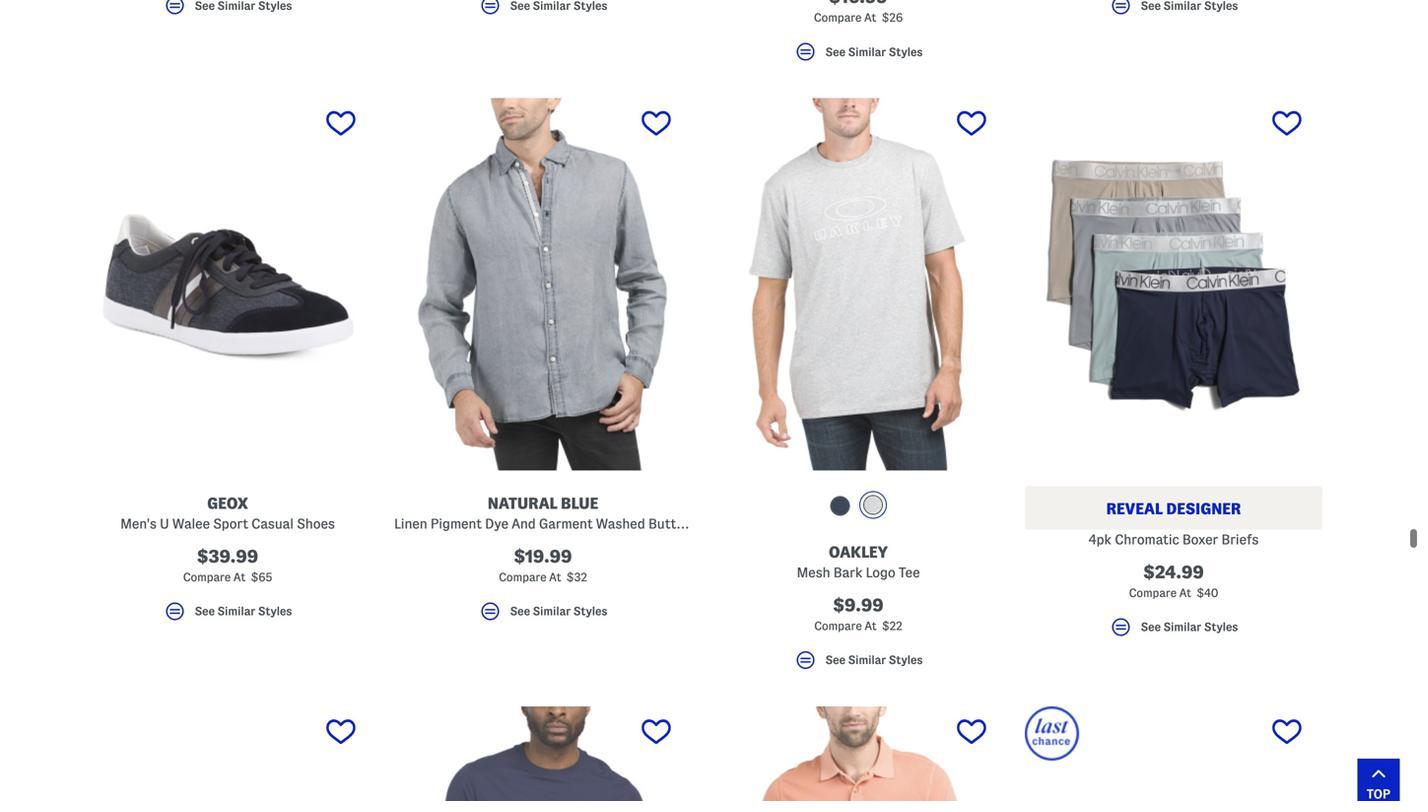 Task type: describe. For each thing, give the bounding box(es) containing it.
see for natural
[[510, 606, 530, 618]]

natural blue linen pigment dye and garment washed button up shirt
[[394, 495, 747, 531]]

see similar styles button down compare at              $26
[[710, 40, 1008, 72]]

walee
[[172, 517, 210, 531]]

washed
[[596, 517, 646, 531]]

see similar styles button for $24.99
[[1025, 616, 1323, 648]]

men's
[[120, 517, 157, 531]]

$9.99 compare at              $22
[[815, 596, 903, 632]]

bark
[[834, 565, 863, 580]]

$16.99 compare at              $26 element
[[710, 0, 1008, 72]]

mesh
[[797, 565, 831, 580]]

and
[[512, 517, 536, 531]]

reveal
[[1107, 500, 1163, 518]]

$40
[[1197, 587, 1219, 599]]

geox men's u walee sport casual shoes $39.99 compare at              $65 element
[[79, 98, 377, 632]]

u
[[160, 517, 169, 531]]

linen pigment dye and garment washed button up shirt image
[[394, 98, 692, 471]]

list box inside 'oakley mesh bark logo tee $9.99 compare at              $22' element
[[826, 491, 892, 524]]

similar inside $16.99 compare at              $26 element
[[849, 46, 887, 58]]

logo
[[866, 565, 896, 580]]

see similar styles inside $16.99 compare at              $26 element
[[826, 46, 923, 58]]

styles for geox
[[258, 606, 292, 618]]

oakley mesh bark logo tee $9.99 compare at              $22 element
[[710, 98, 1008, 681]]

reveal designer 4pk chromatic boxer briefs $24.99 compare at              $40 element
[[1025, 98, 1323, 648]]

casual
[[252, 517, 294, 531]]

compare for $9.99
[[815, 620, 862, 632]]

$22
[[882, 620, 903, 632]]

$32
[[567, 571, 587, 584]]

4pk
[[1089, 532, 1112, 547]]

shoes
[[297, 517, 335, 531]]

$39.99
[[197, 547, 258, 566]]

see similar styles for natural
[[510, 606, 608, 618]]

garment
[[539, 517, 593, 531]]

geox
[[207, 495, 248, 512]]

see inside $16.99 compare at              $26 element
[[826, 46, 846, 58]]

boxer
[[1183, 532, 1219, 547]]

similar for geox
[[218, 606, 256, 618]]

compare for $39.99
[[183, 571, 231, 584]]



Task type: locate. For each thing, give the bounding box(es) containing it.
see down $9.99 compare at              $22
[[826, 654, 846, 667]]

similar down compare at              $26
[[849, 46, 887, 58]]

shirt
[[715, 517, 747, 531]]

similar inside 'oakley mesh bark logo tee $9.99 compare at              $22' element
[[849, 654, 887, 667]]

compare inside $24.99 compare at              $40
[[1129, 587, 1177, 599]]

compare inside $39.99 compare at              $65
[[183, 571, 231, 584]]

compare down $19.99
[[499, 571, 547, 584]]

pigment
[[431, 517, 482, 531]]

styles
[[889, 46, 923, 58], [258, 606, 292, 618], [574, 606, 608, 618], [1205, 621, 1239, 634], [889, 654, 923, 667]]

see down $24.99 compare at              $40
[[1141, 621, 1161, 634]]

see down the $19.99 compare at              $32
[[510, 606, 530, 618]]

oakley mesh bark logo tee
[[797, 544, 920, 580]]

see similar styles down the $32
[[510, 606, 608, 618]]

see down $39.99 compare at              $65
[[195, 606, 215, 618]]

compare down $39.99
[[183, 571, 231, 584]]

see similar styles button down $9.99 compare at              $22
[[710, 649, 1008, 681]]

$24.99 compare at              $40
[[1129, 563, 1219, 599]]

see similar styles inside reveal designer 4pk chromatic boxer briefs $24.99 compare at              $40 element
[[1141, 621, 1239, 634]]

see similar styles button down $39.99 compare at              $65
[[79, 600, 377, 632]]

button
[[649, 517, 692, 531]]

similar for $24.99
[[1164, 621, 1202, 634]]

see similar styles button for geox
[[79, 600, 377, 632]]

see similar styles down '$22'
[[826, 654, 923, 667]]

sport
[[213, 517, 248, 531]]

styles inside the geox men's u walee sport casual shoes $39.99 compare at              $65 element
[[258, 606, 292, 618]]

men's u walee sport casual shoes image
[[79, 98, 377, 471]]

similar inside reveal designer 4pk chromatic boxer briefs $24.99 compare at              $40 element
[[1164, 621, 1202, 634]]

see
[[826, 46, 846, 58], [195, 606, 215, 618], [510, 606, 530, 618], [1141, 621, 1161, 634], [826, 654, 846, 667]]

styles inside reveal designer 4pk chromatic boxer briefs $24.99 compare at              $40 element
[[1205, 621, 1239, 634]]

similar down the $32
[[533, 606, 571, 618]]

compare left $26
[[814, 11, 862, 24]]

see similar styles button inside natural blue linen pigment dye and garment washed button up shirt $19.99 compare at              $32 element
[[394, 600, 692, 632]]

$24.99
[[1144, 563, 1205, 582]]

linen
[[394, 517, 428, 531]]

granite heather image
[[864, 495, 883, 515]]

natural blue linen pigment dye and garment washed button up shirt $19.99 compare at              $32 element
[[394, 98, 747, 632]]

blue
[[561, 495, 599, 512]]

mesh bark logo tee image
[[710, 98, 1008, 471]]

styles down the $32
[[574, 606, 608, 618]]

compare down $9.99
[[815, 620, 862, 632]]

reveal designer
[[1107, 500, 1242, 518]]

compare
[[814, 11, 862, 24], [183, 571, 231, 584], [499, 571, 547, 584], [1129, 587, 1177, 599], [815, 620, 862, 632]]

dye
[[485, 517, 509, 531]]

$9.99
[[833, 596, 884, 615]]

compare down $24.99
[[1129, 587, 1177, 599]]

similar for natural
[[533, 606, 571, 618]]

see similar styles down $40
[[1141, 621, 1239, 634]]

$65
[[251, 571, 272, 584]]

up
[[695, 517, 712, 531]]

see similar styles inside natural blue linen pigment dye and garment washed button up shirt $19.99 compare at              $32 element
[[510, 606, 608, 618]]

styles down '$22'
[[889, 654, 923, 667]]

see similar styles button for natural
[[394, 600, 692, 632]]

$26
[[882, 11, 903, 24]]

see similar styles down $65
[[195, 606, 292, 618]]

styles inside natural blue linen pigment dye and garment washed button up shirt $19.99 compare at              $32 element
[[574, 606, 608, 618]]

styles down $26
[[889, 46, 923, 58]]

see for $24.99
[[1141, 621, 1161, 634]]

see similar styles for $24.99
[[1141, 621, 1239, 634]]

4pk chromatic boxer briefs image
[[1025, 98, 1323, 471]]

$19.99 compare at              $32
[[499, 547, 587, 584]]

compare for $19.99
[[499, 571, 547, 584]]

see similar styles inside 'oakley mesh bark logo tee $9.99 compare at              $22' element
[[826, 654, 923, 667]]

see similar styles button
[[710, 40, 1008, 72], [79, 600, 377, 632], [394, 600, 692, 632], [1025, 616, 1323, 648], [710, 649, 1008, 681]]

$39.99 compare at              $65
[[183, 547, 272, 584]]

compare at              $26 link
[[710, 0, 1008, 28]]

chromatic
[[1115, 532, 1180, 547]]

briefs
[[1222, 532, 1259, 547]]

styles for $24.99
[[1205, 621, 1239, 634]]

designer
[[1167, 500, 1242, 518]]

compare inside $9.99 compare at              $22
[[815, 620, 862, 632]]

see down compare at              $26
[[826, 46, 846, 58]]

styles down $40
[[1205, 621, 1239, 634]]

4pk chromatic boxer briefs
[[1089, 532, 1259, 547]]

see inside the geox men's u walee sport casual shoes $39.99 compare at              $65 element
[[195, 606, 215, 618]]

compare at              $26
[[814, 11, 903, 24]]

styles for natural
[[574, 606, 608, 618]]

list box
[[826, 491, 892, 524]]

see similar styles button down $24.99 compare at              $40
[[1025, 616, 1323, 648]]

see for geox
[[195, 606, 215, 618]]

fathom image
[[831, 496, 850, 516]]

see similar styles inside the geox men's u walee sport casual shoes $39.99 compare at              $65 element
[[195, 606, 292, 618]]

see similar styles for geox
[[195, 606, 292, 618]]

geox men's u walee sport casual shoes
[[120, 495, 335, 531]]

see similar styles down compare at              $26
[[826, 46, 923, 58]]

similar
[[849, 46, 887, 58], [218, 606, 256, 618], [533, 606, 571, 618], [1164, 621, 1202, 634], [849, 654, 887, 667]]

similar down $40
[[1164, 621, 1202, 634]]

see inside reveal designer 4pk chromatic boxer briefs $24.99 compare at              $40 element
[[1141, 621, 1161, 634]]

see inside 'oakley mesh bark logo tee $9.99 compare at              $22' element
[[826, 654, 846, 667]]

styles inside $16.99 compare at              $26 element
[[889, 46, 923, 58]]

oakley
[[829, 544, 888, 561]]

see inside natural blue linen pigment dye and garment washed button up shirt $19.99 compare at              $32 element
[[510, 606, 530, 618]]

see similar styles button down the $19.99 compare at              $32
[[394, 600, 692, 632]]

$19.99
[[514, 547, 572, 566]]

similar down $65
[[218, 606, 256, 618]]

see similar styles
[[826, 46, 923, 58], [195, 606, 292, 618], [510, 606, 608, 618], [1141, 621, 1239, 634], [826, 654, 923, 667]]

similar inside natural blue linen pigment dye and garment washed button up shirt $19.99 compare at              $32 element
[[533, 606, 571, 618]]

natural
[[488, 495, 558, 512]]

tee
[[899, 565, 920, 580]]

similar inside the geox men's u walee sport casual shoes $39.99 compare at              $65 element
[[218, 606, 256, 618]]

styles down $65
[[258, 606, 292, 618]]

compare inside the $19.99 compare at              $32
[[499, 571, 547, 584]]

styles inside 'oakley mesh bark logo tee $9.99 compare at              $22' element
[[889, 654, 923, 667]]

similar down '$22'
[[849, 654, 887, 667]]



Task type: vqa. For each thing, say whether or not it's contained in the screenshot.
Reveal Designer 4pk Chromatic Boxer Briefs $24.99 Compare At              $40 element
yes



